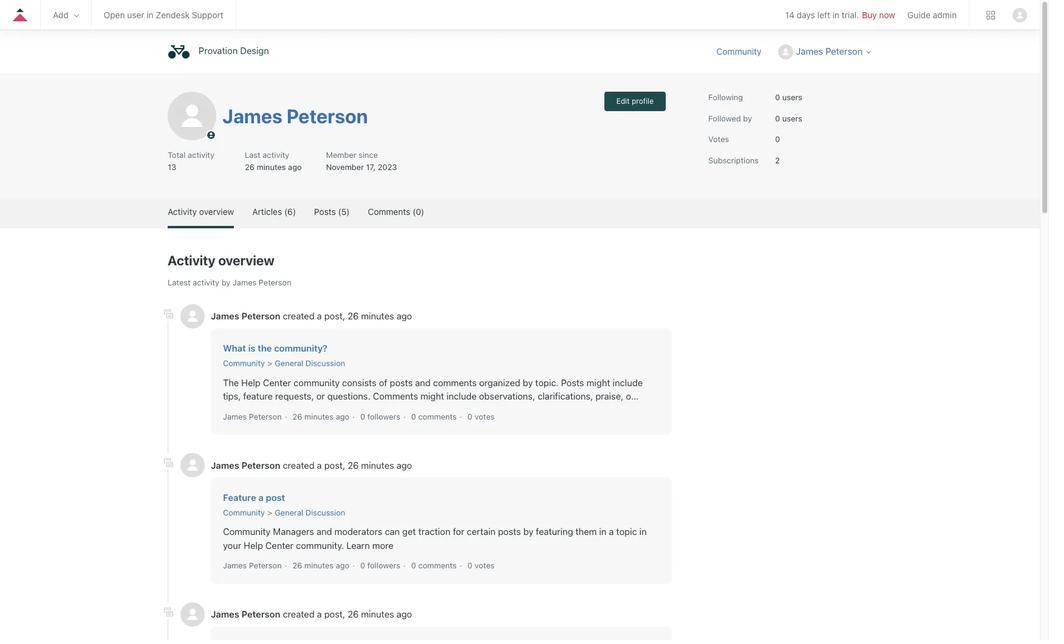 Task type: describe. For each thing, give the bounding box(es) containing it.
1 activity from the top
[[168, 207, 197, 217]]

james peterson down your
[[223, 561, 282, 571]]

consists
[[342, 377, 377, 388]]

or
[[316, 391, 325, 402]]

now
[[879, 10, 895, 20]]

26 minutes ago for center
[[293, 561, 349, 571]]

13
[[168, 162, 176, 172]]

more
[[372, 540, 394, 551]]

left
[[817, 10, 830, 20]]

what
[[223, 343, 246, 354]]

activity overview link
[[168, 197, 234, 226]]

by inside the help center community consists of posts and comments organized by topic. posts might include tips, feature requests, or questions. comments might include observations, clarifications, praise, o...
[[523, 377, 533, 388]]

0 users for following
[[775, 92, 802, 102]]

questions.
[[327, 391, 370, 402]]

community for the top "community" link
[[717, 46, 762, 56]]

posts (5) link
[[314, 197, 350, 226]]

in right "user" at top left
[[147, 10, 153, 20]]

feature a post link
[[223, 492, 285, 503]]

general for post
[[275, 508, 303, 517]]

and inside the help center community consists of posts and comments organized by topic. posts might include tips, feature requests, or questions. comments might include observations, clarifications, praise, o...
[[415, 377, 431, 388]]

user avatar image
[[1013, 8, 1027, 22]]

what is the community? link
[[223, 343, 328, 354]]

comments (0)
[[368, 207, 424, 217]]

votes
[[708, 134, 729, 144]]

edit profile button
[[604, 92, 666, 111]]

3 post, from the top
[[324, 609, 345, 620]]

feature
[[243, 391, 273, 402]]

3 james peterson created a post, 26 minutes ago from the top
[[211, 609, 412, 620]]

topic
[[616, 526, 637, 537]]

0 votes for certain
[[468, 561, 495, 571]]

open user in zendesk support
[[104, 10, 223, 20]]

days
[[797, 10, 815, 20]]

total activity 13
[[168, 150, 214, 172]]

james inside popup button
[[796, 45, 823, 56]]

(0)
[[413, 207, 424, 217]]

14
[[785, 10, 795, 20]]

zendesk
[[156, 10, 190, 20]]

followers for consists
[[367, 412, 400, 421]]

3 created from the top
[[283, 609, 315, 620]]

posts inside the help center community consists of posts and comments organized by topic. posts might include tips, feature requests, or questions. comments might include observations, clarifications, praise, o...
[[561, 377, 584, 388]]

james peterson button
[[779, 45, 872, 60]]

votes for certain
[[475, 561, 495, 571]]

feature a post
[[223, 492, 285, 503]]

post
[[266, 492, 285, 503]]

26 inside last activity 26 minutes ago
[[245, 162, 255, 172]]

created for the
[[283, 311, 315, 322]]

2023
[[378, 162, 397, 172]]

member
[[326, 150, 356, 160]]

community for "community" link related to community managers and moderators can get traction for certain posts by featuring them in a topic in your help center community. learn more
[[223, 508, 265, 517]]

james peterson created a post, 26 minutes ago for feature a post
[[211, 460, 412, 471]]

post, for what is the community?
[[324, 311, 345, 322]]

0 vertical spatial include
[[613, 377, 643, 388]]

posts (5)
[[314, 207, 350, 217]]

provation design
[[199, 45, 269, 56]]

latest activity by james peterson
[[168, 278, 291, 287]]

managers
[[273, 526, 314, 537]]

comments for and
[[418, 412, 457, 421]]

them
[[576, 526, 597, 537]]

the help center community consists of posts and comments organized by topic. posts might include tips, feature requests, or questions. comments might include observations, clarifications, praise, o...
[[223, 377, 643, 402]]

open user in zendesk support link
[[104, 10, 223, 20]]

clarifications,
[[538, 391, 593, 402]]

general discussion link for center
[[275, 358, 345, 368]]

november
[[326, 162, 364, 172]]

general discussion for center
[[275, 358, 345, 368]]

created for post
[[283, 460, 315, 471]]

articles
[[252, 207, 282, 217]]

trial.
[[842, 10, 859, 20]]

the
[[258, 343, 272, 354]]

community for the help center community consists of posts and comments organized by topic. posts might include tips, feature requests, or questions. comments might include observations, clarifications, praise, o... "community" link
[[223, 358, 265, 368]]

community link for the help center community consists of posts and comments organized by topic. posts might include tips, feature requests, or questions. comments might include observations, clarifications, praise, o...
[[223, 358, 265, 368]]

featuring
[[536, 526, 573, 537]]

comments inside the help center community consists of posts and comments organized by topic. posts might include tips, feature requests, or questions. comments might include observations, clarifications, praise, o...
[[433, 377, 477, 388]]

zendesk products image
[[987, 11, 995, 19]]

following
[[708, 92, 743, 102]]

comments for for
[[418, 561, 457, 571]]

0 vertical spatial comments
[[368, 207, 410, 217]]

17,
[[366, 162, 376, 172]]

center inside community managers and moderators can get traction for certain posts by featuring them in a topic in your help center community. learn more
[[265, 540, 294, 551]]

(6)
[[284, 207, 296, 217]]

1 activity overview from the top
[[168, 207, 234, 217]]

add
[[53, 10, 69, 20]]

since
[[359, 150, 378, 160]]

26 minutes ago for questions.
[[293, 412, 349, 421]]

community managers and moderators can get traction for certain posts by featuring them in a topic in your help center community. learn more
[[223, 526, 647, 551]]

what is the community?
[[223, 343, 328, 354]]

general discussion for and
[[275, 508, 345, 517]]

open
[[104, 10, 125, 20]]

moderators
[[334, 526, 382, 537]]

user (james peterson) is a team member image
[[206, 130, 216, 140]]

followed by
[[708, 113, 752, 123]]

buy
[[862, 10, 877, 20]]

a inside community managers and moderators can get traction for certain posts by featuring them in a topic in your help center community. learn more
[[609, 526, 614, 537]]

0 vertical spatial overview
[[199, 207, 234, 217]]

ago inside last activity 26 minutes ago
[[288, 162, 302, 172]]

peterson inside the james peterson popup button
[[826, 45, 863, 56]]

profile
[[632, 97, 654, 106]]

buy now link
[[862, 10, 895, 20]]

user
[[127, 10, 144, 20]]

o...
[[626, 391, 639, 402]]

james peterson created a post, 26 minutes ago for what is the community?
[[211, 311, 412, 322]]

by inside community managers and moderators can get traction for certain posts by featuring them in a topic in your help center community. learn more
[[523, 526, 534, 537]]

(5)
[[338, 207, 350, 217]]

2 activity from the top
[[168, 253, 215, 269]]

last
[[245, 150, 260, 160]]

your
[[223, 540, 241, 551]]

tips,
[[223, 391, 241, 402]]

subscriptions
[[708, 155, 759, 165]]

by right followed
[[743, 113, 752, 123]]

member since november 17, 2023
[[326, 150, 397, 172]]

14 days left in trial. buy now
[[785, 10, 895, 20]]

for
[[453, 526, 464, 537]]

0 horizontal spatial include
[[447, 391, 477, 402]]

0 votes for comments
[[468, 412, 495, 421]]

provation design help center home page image
[[168, 41, 190, 63]]

guide
[[908, 10, 931, 20]]

and inside community managers and moderators can get traction for certain posts by featuring them in a topic in your help center community. learn more
[[317, 526, 332, 537]]

feature
[[223, 492, 256, 503]]

get
[[402, 526, 416, 537]]

comments (0) link
[[368, 197, 424, 226]]

0 users for followed by
[[775, 113, 802, 123]]

can
[[385, 526, 400, 537]]

help inside the help center community consists of posts and comments organized by topic. posts might include tips, feature requests, or questions. comments might include observations, clarifications, praise, o...
[[241, 377, 261, 388]]

followers for can
[[367, 561, 400, 571]]



Task type: vqa. For each thing, say whether or not it's contained in the screenshot.
the Buy now link
yes



Task type: locate. For each thing, give the bounding box(es) containing it.
support
[[192, 10, 223, 20]]

0 comments for for
[[411, 561, 457, 571]]

0 vertical spatial 26 minutes ago
[[293, 412, 349, 421]]

james
[[796, 45, 823, 56], [222, 104, 282, 127], [233, 278, 257, 287], [211, 311, 239, 322], [223, 412, 247, 421], [211, 460, 239, 471], [223, 561, 247, 571], [211, 609, 239, 620]]

0 vertical spatial center
[[263, 377, 291, 388]]

james peterson created a post, 26 minutes ago
[[211, 311, 412, 322], [211, 460, 412, 471], [211, 609, 412, 620]]

activity down user (james peterson) is a team member icon
[[188, 150, 214, 160]]

0 followers down of
[[360, 412, 400, 421]]

observations,
[[479, 391, 535, 402]]

0 vertical spatial 0 votes
[[468, 412, 495, 421]]

0 vertical spatial help
[[241, 377, 261, 388]]

center
[[263, 377, 291, 388], [265, 540, 294, 551]]

1 horizontal spatial include
[[613, 377, 643, 388]]

2 0 comments from the top
[[411, 561, 457, 571]]

post,
[[324, 311, 345, 322], [324, 460, 345, 471], [324, 609, 345, 620]]

center inside the help center community consists of posts and comments organized by topic. posts might include tips, feature requests, or questions. comments might include observations, clarifications, praise, o...
[[263, 377, 291, 388]]

2 users from the top
[[782, 113, 802, 123]]

comments left organized
[[433, 377, 477, 388]]

2 general from the top
[[275, 508, 303, 517]]

0 comments for and
[[411, 412, 457, 421]]

james peterson down left
[[796, 45, 863, 56]]

followed
[[708, 113, 741, 123]]

by right latest
[[222, 278, 230, 287]]

general down community?
[[275, 358, 303, 368]]

1 discussion from the top
[[305, 358, 345, 368]]

2 votes from the top
[[475, 561, 495, 571]]

2 post, from the top
[[324, 460, 345, 471]]

2 general discussion from the top
[[275, 508, 345, 517]]

0 horizontal spatial might
[[420, 391, 444, 402]]

0 comments down community managers and moderators can get traction for certain posts by featuring them in a topic in your help center community. learn more
[[411, 561, 457, 571]]

1 horizontal spatial posts
[[561, 377, 584, 388]]

1 vertical spatial 0 users
[[775, 113, 802, 123]]

community.
[[296, 540, 344, 551]]

james peterson inside popup button
[[796, 45, 863, 56]]

might
[[587, 377, 610, 388], [420, 391, 444, 402]]

1 vertical spatial comments
[[373, 391, 418, 402]]

community
[[294, 377, 340, 388]]

provation
[[199, 45, 238, 56]]

total
[[168, 150, 186, 160]]

discussion for moderators
[[305, 508, 345, 517]]

1 vertical spatial posts
[[498, 526, 521, 537]]

and
[[415, 377, 431, 388], [317, 526, 332, 537]]

created
[[283, 311, 315, 322], [283, 460, 315, 471], [283, 609, 315, 620]]

community link for community managers and moderators can get traction for certain posts by featuring them in a topic in your help center community. learn more
[[223, 508, 265, 517]]

1 vertical spatial general discussion
[[275, 508, 345, 517]]

discussion up the community in the bottom of the page
[[305, 358, 345, 368]]

a
[[317, 311, 322, 322], [317, 460, 322, 471], [258, 492, 264, 503], [609, 526, 614, 537], [317, 609, 322, 620]]

0 vertical spatial general
[[275, 358, 303, 368]]

help right your
[[244, 540, 263, 551]]

topic.
[[535, 377, 559, 388]]

general discussion link for and
[[275, 508, 345, 517]]

community?
[[274, 343, 328, 354]]

1 general discussion link from the top
[[275, 358, 345, 368]]

activity right last
[[263, 150, 289, 160]]

provation design link
[[168, 41, 275, 63]]

activity for last activity
[[263, 150, 289, 160]]

community up your
[[223, 526, 271, 537]]

discussion up community.
[[305, 508, 345, 517]]

followers down 'more'
[[367, 561, 400, 571]]

overview left articles
[[199, 207, 234, 217]]

praise,
[[596, 391, 624, 402]]

votes down certain
[[475, 561, 495, 571]]

community inside community managers and moderators can get traction for certain posts by featuring them in a topic in your help center community. learn more
[[223, 526, 271, 537]]

1 vertical spatial help
[[244, 540, 263, 551]]

activity inside the total activity 13
[[188, 150, 214, 160]]

0 followers for can
[[360, 561, 400, 571]]

2 james peterson created a post, 26 minutes ago from the top
[[211, 460, 412, 471]]

community link down is at the left of the page
[[223, 358, 265, 368]]

in
[[147, 10, 153, 20], [833, 10, 839, 20], [599, 526, 607, 537], [640, 526, 647, 537]]

discussion
[[305, 358, 345, 368], [305, 508, 345, 517]]

1 vertical spatial activity overview
[[168, 253, 274, 269]]

26
[[245, 162, 255, 172], [348, 311, 359, 322], [293, 412, 302, 421], [348, 460, 359, 471], [293, 561, 302, 571], [348, 609, 359, 620]]

include up o...
[[613, 377, 643, 388]]

activity overview down the total activity 13
[[168, 207, 234, 217]]

include left 'observations,'
[[447, 391, 477, 402]]

0 followers down 'more'
[[360, 561, 400, 571]]

posts
[[390, 377, 413, 388], [498, 526, 521, 537]]

26 minutes ago
[[293, 412, 349, 421], [293, 561, 349, 571]]

activity for total activity
[[188, 150, 214, 160]]

0 vertical spatial general discussion
[[275, 358, 345, 368]]

in right topic
[[640, 526, 647, 537]]

1 vertical spatial community link
[[223, 358, 265, 368]]

2
[[775, 155, 780, 165]]

certain
[[467, 526, 496, 537]]

followers
[[367, 412, 400, 421], [367, 561, 400, 571]]

posts inside the help center community consists of posts and comments organized by topic. posts might include tips, feature requests, or questions. comments might include observations, clarifications, praise, o...
[[390, 377, 413, 388]]

community up following
[[717, 46, 762, 56]]

and right of
[[415, 377, 431, 388]]

comments down community managers and moderators can get traction for certain posts by featuring them in a topic in your help center community. learn more
[[418, 561, 457, 571]]

1 james peterson created a post, 26 minutes ago from the top
[[211, 311, 412, 322]]

navigation containing add
[[0, 0, 1040, 33]]

0 vertical spatial general discussion link
[[275, 358, 345, 368]]

community
[[717, 46, 762, 56], [223, 358, 265, 368], [223, 508, 265, 517], [223, 526, 271, 537]]

activity down "13"
[[168, 207, 197, 217]]

general discussion link down community?
[[275, 358, 345, 368]]

help up feature
[[241, 377, 261, 388]]

center down managers
[[265, 540, 294, 551]]

2 vertical spatial james peterson created a post, 26 minutes ago
[[211, 609, 412, 620]]

1 vertical spatial activity
[[168, 253, 215, 269]]

votes down 'observations,'
[[475, 412, 495, 421]]

general discussion down community?
[[275, 358, 345, 368]]

0 vertical spatial community link
[[717, 45, 774, 58]]

0 vertical spatial post,
[[324, 311, 345, 322]]

post, for feature a post
[[324, 460, 345, 471]]

1 created from the top
[[283, 311, 315, 322]]

0 users
[[775, 92, 802, 102], [775, 113, 802, 123]]

1 vertical spatial comments
[[418, 412, 457, 421]]

community link up following
[[717, 45, 774, 58]]

1 horizontal spatial and
[[415, 377, 431, 388]]

include
[[613, 377, 643, 388], [447, 391, 477, 402]]

1 horizontal spatial might
[[587, 377, 610, 388]]

peterson
[[826, 45, 863, 56], [287, 104, 368, 127], [259, 278, 291, 287], [242, 311, 280, 322], [249, 412, 282, 421], [242, 460, 280, 471], [249, 561, 282, 571], [242, 609, 280, 620]]

activity
[[168, 207, 197, 217], [168, 253, 215, 269]]

activity overview
[[168, 207, 234, 217], [168, 253, 274, 269]]

1 vertical spatial and
[[317, 526, 332, 537]]

navigation
[[0, 0, 1040, 33]]

0 vertical spatial created
[[283, 311, 315, 322]]

traction
[[418, 526, 450, 537]]

center up requests,
[[263, 377, 291, 388]]

posts up clarifications,
[[561, 377, 584, 388]]

1 vertical spatial created
[[283, 460, 315, 471]]

guide admin link
[[908, 10, 957, 20]]

1 vertical spatial general discussion link
[[275, 508, 345, 517]]

1 general from the top
[[275, 358, 303, 368]]

james peterson link
[[222, 104, 368, 127]]

0 vertical spatial followers
[[367, 412, 400, 421]]

requests,
[[275, 391, 314, 402]]

users for following
[[782, 92, 802, 102]]

by left topic.
[[523, 377, 533, 388]]

1 0 followers from the top
[[360, 412, 400, 421]]

2 vertical spatial comments
[[418, 561, 457, 571]]

0 votes down 'observations,'
[[468, 412, 495, 421]]

community down feature
[[223, 508, 265, 517]]

users
[[782, 92, 802, 102], [782, 113, 802, 123]]

community down is at the left of the page
[[223, 358, 265, 368]]

overview up latest activity by james peterson
[[218, 253, 274, 269]]

learn
[[346, 540, 370, 551]]

1 vertical spatial overview
[[218, 253, 274, 269]]

2 0 votes from the top
[[468, 561, 495, 571]]

and up community.
[[317, 526, 332, 537]]

0 users up 2
[[775, 113, 802, 123]]

minutes inside last activity 26 minutes ago
[[257, 162, 286, 172]]

1 votes from the top
[[475, 412, 495, 421]]

0 vertical spatial users
[[782, 92, 802, 102]]

0 users down the james peterson popup button
[[775, 92, 802, 102]]

2 0 followers from the top
[[360, 561, 400, 571]]

1 vertical spatial posts
[[561, 377, 584, 388]]

is
[[248, 343, 255, 354]]

1 vertical spatial users
[[782, 113, 802, 123]]

0 vertical spatial posts
[[314, 207, 336, 217]]

1 vertical spatial james peterson created a post, 26 minutes ago
[[211, 460, 412, 471]]

2 vertical spatial created
[[283, 609, 315, 620]]

1 26 minutes ago from the top
[[293, 412, 349, 421]]

0 vertical spatial activity overview
[[168, 207, 234, 217]]

posts right of
[[390, 377, 413, 388]]

discussion for community
[[305, 358, 345, 368]]

community link down feature
[[223, 508, 265, 517]]

1 vertical spatial followers
[[367, 561, 400, 571]]

posts left (5)
[[314, 207, 336, 217]]

0 vertical spatial discussion
[[305, 358, 345, 368]]

activity up latest
[[168, 253, 215, 269]]

comments inside the help center community consists of posts and comments organized by topic. posts might include tips, feature requests, or questions. comments might include observations, clarifications, praise, o...
[[373, 391, 418, 402]]

add button
[[53, 10, 79, 20]]

activity
[[188, 150, 214, 160], [263, 150, 289, 160], [193, 278, 219, 287]]

0 vertical spatial james peterson created a post, 26 minutes ago
[[211, 311, 412, 322]]

1 general discussion from the top
[[275, 358, 345, 368]]

1 vertical spatial center
[[265, 540, 294, 551]]

latest
[[168, 278, 191, 287]]

0 comments down the help center community consists of posts and comments organized by topic. posts might include tips, feature requests, or questions. comments might include observations, clarifications, praise, o...
[[411, 412, 457, 421]]

2 vertical spatial community link
[[223, 508, 265, 517]]

of
[[379, 377, 387, 388]]

0
[[775, 92, 780, 102], [775, 113, 780, 123], [775, 134, 780, 144], [360, 412, 365, 421], [411, 412, 416, 421], [468, 412, 473, 421], [360, 561, 365, 571], [411, 561, 416, 571], [468, 561, 473, 571]]

articles (6) link
[[252, 197, 296, 226]]

community for community managers and moderators can get traction for certain posts by featuring them in a topic in your help center community. learn more
[[223, 526, 271, 537]]

posts right certain
[[498, 526, 521, 537]]

comments left (0)
[[368, 207, 410, 217]]

posts inside community managers and moderators can get traction for certain posts by featuring them in a topic in your help center community. learn more
[[498, 526, 521, 537]]

1 0 comments from the top
[[411, 412, 457, 421]]

admin
[[933, 10, 957, 20]]

james peterson down feature
[[223, 412, 282, 421]]

followers down of
[[367, 412, 400, 421]]

1 vertical spatial post,
[[324, 460, 345, 471]]

by left featuring
[[523, 526, 534, 537]]

activity inside last activity 26 minutes ago
[[263, 150, 289, 160]]

james peterson
[[796, 45, 863, 56], [222, 104, 368, 127], [223, 412, 282, 421], [223, 561, 282, 571]]

1 vertical spatial 26 minutes ago
[[293, 561, 349, 571]]

1 followers from the top
[[367, 412, 400, 421]]

1 vertical spatial general
[[275, 508, 303, 517]]

1 vertical spatial 0 followers
[[360, 561, 400, 571]]

0 vertical spatial and
[[415, 377, 431, 388]]

james peterson main content
[[0, 74, 1040, 640]]

0 followers for consists
[[360, 412, 400, 421]]

0 vertical spatial activity
[[168, 207, 197, 217]]

edit profile
[[616, 97, 654, 106]]

in right left
[[833, 10, 839, 20]]

1 0 users from the top
[[775, 92, 802, 102]]

1 users from the top
[[782, 92, 802, 102]]

organized
[[479, 377, 520, 388]]

2 created from the top
[[283, 460, 315, 471]]

design
[[240, 45, 269, 56]]

last activity 26 minutes ago
[[245, 150, 302, 172]]

comments down of
[[373, 391, 418, 402]]

1 vertical spatial votes
[[475, 561, 495, 571]]

by
[[743, 113, 752, 123], [222, 278, 230, 287], [523, 377, 533, 388], [523, 526, 534, 537]]

0 horizontal spatial posts
[[314, 207, 336, 217]]

activity right latest
[[193, 278, 219, 287]]

general up managers
[[275, 508, 303, 517]]

26 minutes ago down community.
[[293, 561, 349, 571]]

comments down the help center community consists of posts and comments organized by topic. posts might include tips, feature requests, or questions. comments might include observations, clarifications, praise, o...
[[418, 412, 457, 421]]

help inside community managers and moderators can get traction for certain posts by featuring them in a topic in your help center community. learn more
[[244, 540, 263, 551]]

the
[[223, 377, 239, 388]]

1 vertical spatial include
[[447, 391, 477, 402]]

minutes
[[257, 162, 286, 172], [361, 311, 394, 322], [304, 412, 334, 421], [361, 460, 394, 471], [304, 561, 334, 571], [361, 609, 394, 620]]

1 vertical spatial might
[[420, 391, 444, 402]]

0 vertical spatial comments
[[433, 377, 477, 388]]

edit
[[616, 97, 630, 106]]

0 vertical spatial 0 users
[[775, 92, 802, 102]]

0 vertical spatial might
[[587, 377, 610, 388]]

1 post, from the top
[[324, 311, 345, 322]]

2 activity overview from the top
[[168, 253, 274, 269]]

votes for comments
[[475, 412, 495, 421]]

2 followers from the top
[[367, 561, 400, 571]]

0 horizontal spatial and
[[317, 526, 332, 537]]

26 minutes ago down or
[[293, 412, 349, 421]]

in right the them
[[599, 526, 607, 537]]

0 vertical spatial 0 comments
[[411, 412, 457, 421]]

1 vertical spatial 0 comments
[[411, 561, 457, 571]]

0 comments
[[411, 412, 457, 421], [411, 561, 457, 571]]

0 votes down certain
[[468, 561, 495, 571]]

general discussion link up managers
[[275, 508, 345, 517]]

general discussion up managers
[[275, 508, 345, 517]]

activity overview up latest activity by james peterson
[[168, 253, 274, 269]]

0 followers
[[360, 412, 400, 421], [360, 561, 400, 571]]

1 vertical spatial discussion
[[305, 508, 345, 517]]

2 general discussion link from the top
[[275, 508, 345, 517]]

2 26 minutes ago from the top
[[293, 561, 349, 571]]

2 vertical spatial post,
[[324, 609, 345, 620]]

0 vertical spatial votes
[[475, 412, 495, 421]]

0 vertical spatial posts
[[390, 377, 413, 388]]

1 vertical spatial 0 votes
[[468, 561, 495, 571]]

guide admin
[[908, 10, 957, 20]]

1 0 votes from the top
[[468, 412, 495, 421]]

2 discussion from the top
[[305, 508, 345, 517]]

2 0 users from the top
[[775, 113, 802, 123]]

users for followed by
[[782, 113, 802, 123]]

articles (6)
[[252, 207, 296, 217]]

1 horizontal spatial posts
[[498, 526, 521, 537]]

0 vertical spatial 0 followers
[[360, 412, 400, 421]]

0 horizontal spatial posts
[[390, 377, 413, 388]]

james peterson up last activity 26 minutes ago at left top
[[222, 104, 368, 127]]

votes
[[475, 412, 495, 421], [475, 561, 495, 571]]

general for the
[[275, 358, 303, 368]]

ago
[[288, 162, 302, 172], [397, 311, 412, 322], [336, 412, 349, 421], [397, 460, 412, 471], [336, 561, 349, 571], [397, 609, 412, 620]]



